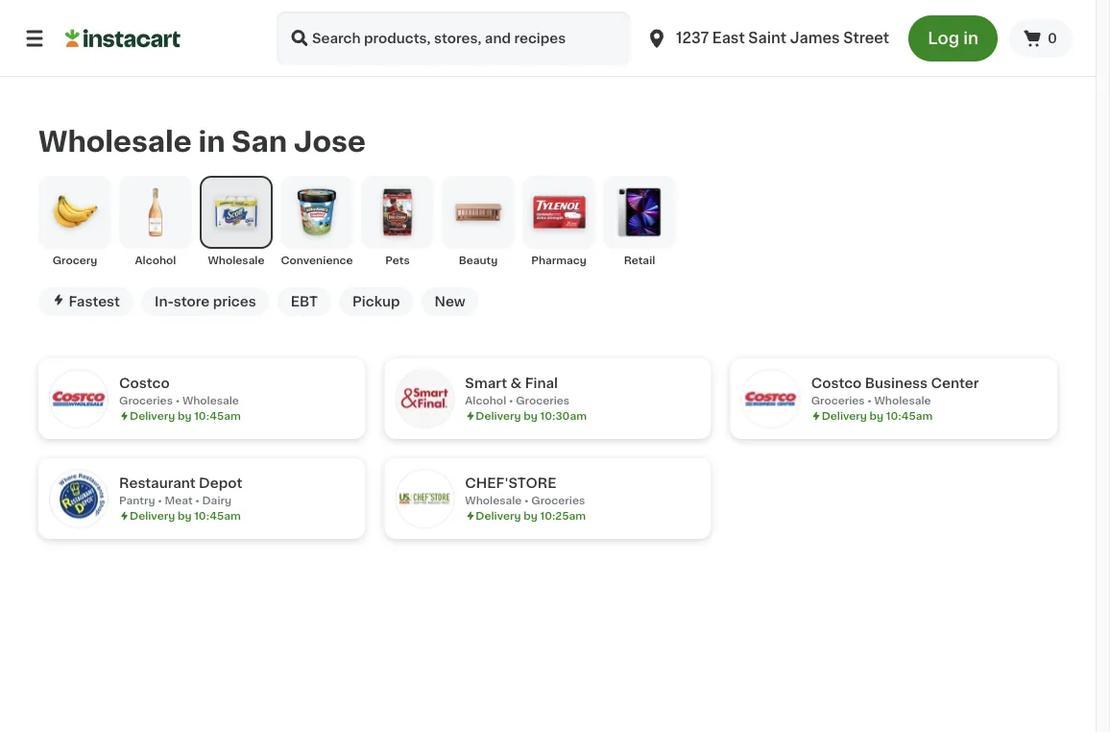 Task type: locate. For each thing, give the bounding box(es) containing it.
2 1237 east saint james street button from the left
[[646, 12, 890, 65]]

delivery by 10:45am down 'costco groceries • wholesale'
[[130, 411, 241, 421]]

fastest button
[[38, 287, 134, 316]]

• right meat
[[195, 495, 200, 506]]

1 horizontal spatial alcohol
[[465, 395, 507, 406]]

by down costco business center groceries • wholesale at the bottom right
[[870, 411, 884, 421]]

• down business
[[868, 395, 872, 406]]

grocery
[[53, 255, 97, 266]]

• inside 'costco groceries • wholesale'
[[176, 395, 180, 406]]

costco business center image
[[743, 370, 800, 428]]

by
[[178, 411, 192, 421], [524, 411, 538, 421], [870, 411, 884, 421], [178, 511, 192, 521], [524, 511, 538, 521]]

wholesale
[[38, 128, 192, 155], [208, 255, 265, 266], [182, 395, 239, 406], [875, 395, 932, 406], [465, 495, 522, 506]]

10:30am
[[541, 411, 587, 421]]

retail
[[624, 255, 656, 266]]

1 vertical spatial in
[[198, 128, 225, 155]]

wholesale up prices
[[208, 255, 265, 266]]

wholesale down business
[[875, 395, 932, 406]]

1237 east saint james street
[[677, 31, 890, 45]]

chef'store wholesale • groceries
[[465, 477, 585, 506]]

east
[[713, 31, 745, 45]]

by for groceries
[[178, 411, 192, 421]]

delivery down smart & final alcohol • groceries
[[476, 411, 521, 421]]

None search field
[[277, 12, 631, 65]]

1 horizontal spatial in
[[964, 30, 979, 47]]

delivery by 10:45am for groceries
[[130, 411, 241, 421]]

log
[[928, 30, 960, 47]]

costco groceries • wholesale
[[119, 377, 239, 406]]

in right log
[[964, 30, 979, 47]]

• up delivery by 10:25am
[[525, 495, 529, 506]]

costco inside 'costco groceries • wholesale'
[[119, 377, 170, 390]]

0 vertical spatial in
[[964, 30, 979, 47]]

•
[[176, 395, 180, 406], [509, 395, 514, 406], [868, 395, 872, 406], [158, 495, 162, 506], [195, 495, 200, 506], [525, 495, 529, 506]]

groceries up 10:25am
[[532, 495, 585, 506]]

groceries
[[119, 395, 173, 406], [516, 395, 570, 406], [812, 395, 865, 406], [532, 495, 585, 506]]

smart
[[465, 377, 508, 390]]

by down smart & final alcohol • groceries
[[524, 411, 538, 421]]

delivery down costco business center groceries • wholesale at the bottom right
[[822, 411, 868, 421]]

costco right costco image
[[119, 377, 170, 390]]

0 horizontal spatial costco
[[119, 377, 170, 390]]

groceries right costco image
[[119, 395, 173, 406]]

by down meat
[[178, 511, 192, 521]]

delivery by 10:45am down meat
[[130, 511, 241, 521]]

costco inside costco business center groceries • wholesale
[[812, 377, 862, 390]]

wholesale up depot
[[182, 395, 239, 406]]

delivery down 'costco groceries • wholesale'
[[130, 411, 175, 421]]

costco for costco
[[119, 377, 170, 390]]

2 costco from the left
[[812, 377, 862, 390]]

groceries inside chef'store wholesale • groceries
[[532, 495, 585, 506]]

retail button
[[604, 176, 677, 268]]

0 horizontal spatial in
[[198, 128, 225, 155]]

pickup
[[353, 295, 400, 308]]

instacart logo image
[[65, 27, 181, 50]]

Search field
[[277, 12, 631, 65]]

• down &
[[509, 395, 514, 406]]

in for wholesale
[[198, 128, 225, 155]]

delivery for depot
[[130, 511, 175, 521]]

in
[[964, 30, 979, 47], [198, 128, 225, 155]]

pickup button
[[339, 287, 414, 316]]

costco image
[[50, 370, 108, 428]]

alcohol
[[135, 255, 176, 266], [465, 395, 507, 406]]

smart & final alcohol • groceries
[[465, 377, 570, 406]]

groceries down final on the bottom of the page
[[516, 395, 570, 406]]

wholesale in san jose main content
[[0, 77, 1096, 570]]

10:45am down costco business center groceries • wholesale at the bottom right
[[887, 411, 933, 421]]

in inside main content
[[198, 128, 225, 155]]

10:25am
[[541, 511, 586, 521]]

delivery by 10:45am down costco business center groceries • wholesale at the bottom right
[[822, 411, 933, 421]]

wholesale down chef'store
[[465, 495, 522, 506]]

0 vertical spatial alcohol
[[135, 255, 176, 266]]

costco
[[119, 377, 170, 390], [812, 377, 862, 390]]

grocery button
[[38, 176, 111, 268]]

new button
[[421, 287, 479, 316]]

delivery by 10:45am
[[130, 411, 241, 421], [822, 411, 933, 421], [130, 511, 241, 521]]

0 horizontal spatial alcohol
[[135, 255, 176, 266]]

street
[[844, 31, 890, 45]]

in inside button
[[964, 30, 979, 47]]

in-store prices
[[155, 295, 256, 308]]

10:45am down 'costco groceries • wholesale'
[[194, 411, 241, 421]]

10:45am down dairy at bottom left
[[194, 511, 241, 521]]

• up the restaurant
[[176, 395, 180, 406]]

1 vertical spatial alcohol
[[465, 395, 507, 406]]

by for wholesale
[[524, 511, 538, 521]]

alcohol inside smart & final alcohol • groceries
[[465, 395, 507, 406]]

delivery
[[130, 411, 175, 421], [476, 411, 521, 421], [822, 411, 868, 421], [130, 511, 175, 521], [476, 511, 521, 521]]

james
[[791, 31, 840, 45]]

pets button
[[361, 176, 434, 268]]

delivery for wholesale
[[476, 511, 521, 521]]

jose
[[294, 128, 366, 155]]

delivery by 10:30am
[[476, 411, 587, 421]]

wholesale inside button
[[208, 255, 265, 266]]

alcohol up in-
[[135, 255, 176, 266]]

by down 'costco groceries • wholesale'
[[178, 411, 192, 421]]

alcohol down smart
[[465, 395, 507, 406]]

1 1237 east saint james street button from the left
[[638, 12, 898, 65]]

wholesale inside 'costco groceries • wholesale'
[[182, 395, 239, 406]]

delivery down chef'store
[[476, 511, 521, 521]]

0
[[1048, 32, 1058, 45]]

saint
[[749, 31, 787, 45]]

1 horizontal spatial costco
[[812, 377, 862, 390]]

san
[[232, 128, 287, 155]]

business
[[866, 377, 928, 390]]

1 costco from the left
[[119, 377, 170, 390]]

convenience
[[281, 255, 353, 266]]

1237 east saint james street button
[[638, 12, 898, 65], [646, 12, 890, 65]]

costco left business
[[812, 377, 862, 390]]

10:45am
[[194, 411, 241, 421], [887, 411, 933, 421], [194, 511, 241, 521]]

in left san
[[198, 128, 225, 155]]

by down chef'store wholesale • groceries
[[524, 511, 538, 521]]

groceries right costco business center image
[[812, 395, 865, 406]]

• inside costco business center groceries • wholesale
[[868, 395, 872, 406]]

delivery down pantry
[[130, 511, 175, 521]]

pharmacy button
[[523, 176, 596, 268]]



Task type: describe. For each thing, give the bounding box(es) containing it.
pharmacy
[[532, 255, 587, 266]]

beauty button
[[442, 176, 515, 268]]

fastest
[[69, 295, 120, 308]]

costco business center groceries • wholesale
[[812, 377, 980, 406]]

log in button
[[909, 15, 999, 62]]

meat
[[165, 495, 193, 506]]

in for log
[[964, 30, 979, 47]]

new
[[435, 295, 466, 308]]

chef'store image
[[396, 470, 454, 527]]

delivery by 10:45am for business
[[822, 411, 933, 421]]

wholesale in san jose
[[38, 128, 366, 155]]

delivery for &
[[476, 411, 521, 421]]

prices
[[213, 295, 256, 308]]

groceries inside 'costco groceries • wholesale'
[[119, 395, 173, 406]]

ebt button
[[277, 287, 331, 316]]

by for &
[[524, 411, 538, 421]]

smart & final image
[[396, 370, 454, 428]]

• inside chef'store wholesale • groceries
[[525, 495, 529, 506]]

delivery by 10:25am
[[476, 511, 586, 521]]

delivery for business
[[822, 411, 868, 421]]

wholesale up grocery button
[[38, 128, 192, 155]]

• down the restaurant
[[158, 495, 162, 506]]

wholesale inside chef'store wholesale • groceries
[[465, 495, 522, 506]]

center
[[932, 377, 980, 390]]

by for depot
[[178, 511, 192, 521]]

alcohol inside alcohol button
[[135, 255, 176, 266]]

final
[[525, 377, 558, 390]]

&
[[511, 377, 522, 390]]

wholesale inside costco business center groceries • wholesale
[[875, 395, 932, 406]]

10:45am for depot
[[194, 511, 241, 521]]

beauty
[[459, 255, 498, 266]]

chef'store
[[465, 477, 557, 490]]

0 button
[[1010, 19, 1073, 58]]

wholesale button
[[200, 176, 273, 268]]

dairy
[[202, 495, 232, 506]]

10:45am for groceries
[[194, 411, 241, 421]]

costco for costco business center
[[812, 377, 862, 390]]

delivery for groceries
[[130, 411, 175, 421]]

pantry
[[119, 495, 155, 506]]

in-
[[155, 295, 174, 308]]

by for business
[[870, 411, 884, 421]]

depot
[[199, 477, 242, 490]]

ebt
[[291, 295, 318, 308]]

delivery by 10:45am for depot
[[130, 511, 241, 521]]

convenience button
[[281, 176, 354, 268]]

restaurant
[[119, 477, 196, 490]]

pets
[[386, 255, 410, 266]]

store
[[174, 295, 210, 308]]

1237
[[677, 31, 709, 45]]

log in
[[928, 30, 979, 47]]

restaurant depot pantry • meat • dairy
[[119, 477, 242, 506]]

restaurant depot image
[[50, 470, 108, 527]]

groceries inside costco business center groceries • wholesale
[[812, 395, 865, 406]]

alcohol button
[[119, 176, 192, 268]]

in-store prices button
[[141, 287, 270, 316]]

groceries inside smart & final alcohol • groceries
[[516, 395, 570, 406]]

10:45am for business
[[887, 411, 933, 421]]

• inside smart & final alcohol • groceries
[[509, 395, 514, 406]]



Task type: vqa. For each thing, say whether or not it's contained in the screenshot.
Log in
yes



